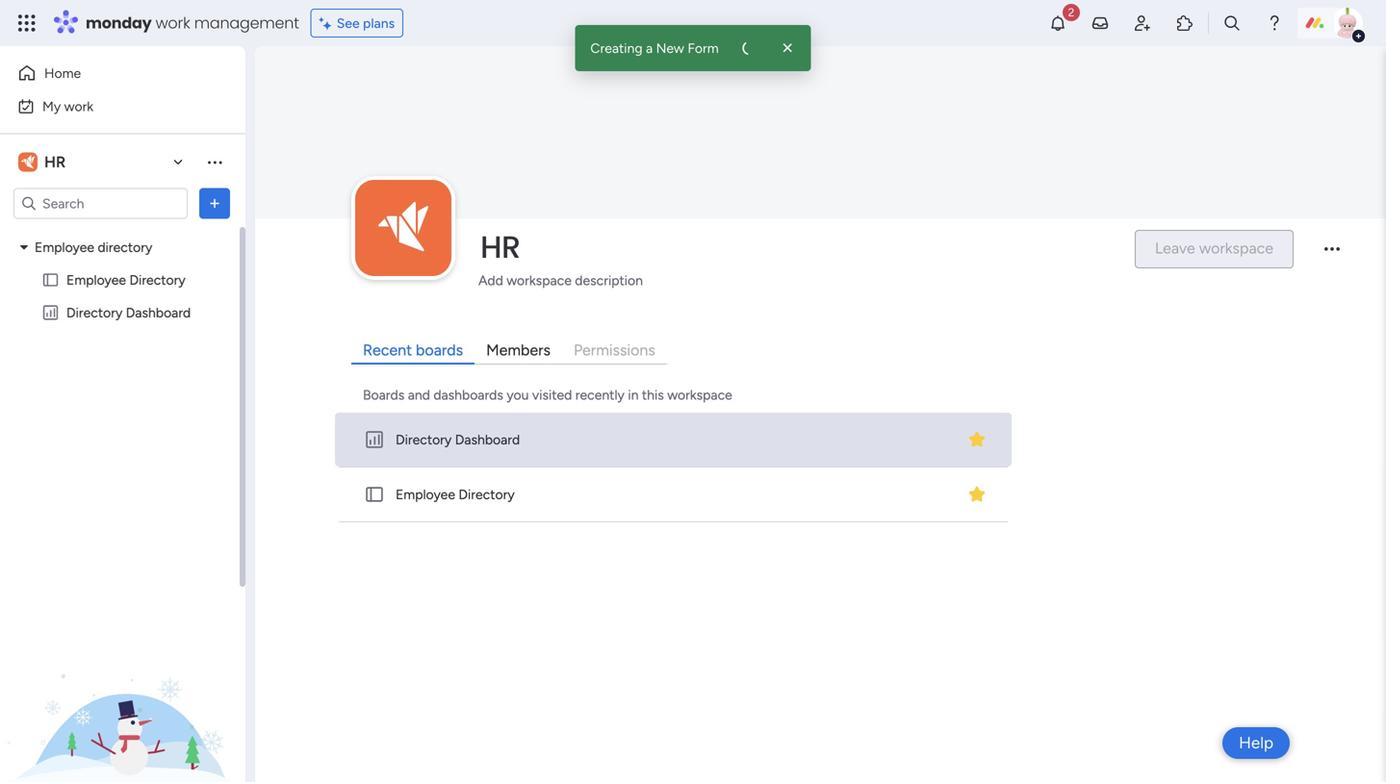 Task type: vqa. For each thing, say whether or not it's contained in the screenshot.
hr
yes



Task type: describe. For each thing, give the bounding box(es) containing it.
see plans
[[337, 15, 395, 31]]

my work
[[42, 98, 94, 115]]

workspace image
[[21, 152, 35, 173]]

workspace selection element
[[18, 151, 69, 174]]

add
[[479, 272, 503, 289]]

work for monday
[[156, 12, 190, 34]]

dashboards
[[434, 387, 503, 403]]

hr inside workspace selection element
[[44, 153, 66, 171]]

workspace options image
[[205, 152, 224, 172]]

monday work management
[[86, 12, 299, 34]]

hr button
[[13, 146, 192, 179]]

dashboard for public dashboard image
[[126, 305, 191, 321]]

remove from favorites image
[[968, 485, 987, 504]]

1 horizontal spatial hr
[[480, 226, 521, 268]]

notifications image
[[1049, 13, 1068, 33]]

boards
[[416, 341, 463, 359]]

management
[[194, 12, 299, 34]]

directory dashboard for public dashboard icon
[[396, 432, 520, 448]]

directory
[[98, 239, 152, 256]]

my work button
[[12, 91, 207, 122]]

boards and dashboards you visited recently in this workspace
[[363, 387, 733, 403]]

close image
[[779, 39, 798, 58]]

description
[[575, 272, 643, 289]]

remove from favorites image
[[968, 430, 987, 449]]

0 vertical spatial workspace
[[507, 272, 572, 289]]

v2 ellipsis image
[[1325, 248, 1340, 264]]

employee directory
[[35, 239, 152, 256]]

0 vertical spatial employee
[[35, 239, 94, 256]]

public board image
[[364, 484, 385, 505]]

directory dashboard for public dashboard image
[[66, 305, 191, 321]]

monday
[[86, 12, 152, 34]]

apps image
[[1176, 13, 1195, 33]]

list box containing employee directory
[[0, 227, 246, 589]]

1 vertical spatial workspace
[[667, 387, 733, 403]]

see plans button
[[311, 9, 404, 38]]

this
[[642, 387, 664, 403]]

employee directory for public board image
[[396, 487, 515, 503]]

options image
[[205, 194, 224, 213]]



Task type: locate. For each thing, give the bounding box(es) containing it.
1 vertical spatial dashboard
[[455, 432, 520, 448]]

1 vertical spatial employee directory
[[396, 487, 515, 503]]

employee for public board image
[[396, 487, 455, 503]]

1 horizontal spatial dashboard
[[455, 432, 520, 448]]

1 vertical spatial work
[[64, 98, 94, 115]]

0 horizontal spatial dashboard
[[126, 305, 191, 321]]

recent
[[363, 341, 412, 359]]

2 image
[[1063, 1, 1080, 23]]

HR field
[[476, 226, 1119, 268]]

help button
[[1223, 728, 1290, 760]]

dashboard down dashboards
[[455, 432, 520, 448]]

1 horizontal spatial work
[[156, 12, 190, 34]]

directory dashboard down dashboards
[[396, 432, 520, 448]]

0 horizontal spatial directory dashboard
[[66, 305, 191, 321]]

see
[[337, 15, 360, 31]]

0 vertical spatial hr
[[44, 153, 66, 171]]

inbox image
[[1091, 13, 1110, 33]]

alert
[[741, 39, 759, 57]]

public dashboard image
[[41, 304, 60, 322]]

1 horizontal spatial directory dashboard
[[396, 432, 520, 448]]

0 vertical spatial work
[[156, 12, 190, 34]]

lottie animation image
[[0, 588, 246, 783]]

hr right workspace icon
[[44, 153, 66, 171]]

employee right public board image
[[396, 487, 455, 503]]

employee up public board icon
[[35, 239, 94, 256]]

home button
[[12, 58, 207, 89]]

workspace right this
[[667, 387, 733, 403]]

employee
[[35, 239, 94, 256], [66, 272, 126, 288], [396, 487, 455, 503]]

select product image
[[17, 13, 37, 33]]

employee directory inside list box
[[66, 272, 186, 288]]

my
[[42, 98, 61, 115]]

alert inside creating a new form alert
[[741, 39, 759, 57]]

directory inside "link"
[[396, 432, 452, 448]]

boards
[[363, 387, 405, 403]]

0 vertical spatial employee directory
[[66, 272, 186, 288]]

dashboard
[[126, 305, 191, 321], [455, 432, 520, 448]]

creating
[[591, 40, 643, 56]]

directory dashboard down directory
[[66, 305, 191, 321]]

1 vertical spatial employee
[[66, 272, 126, 288]]

0 horizontal spatial hr
[[44, 153, 66, 171]]

lottie animation element
[[0, 588, 246, 783]]

caret down image
[[20, 241, 28, 254]]

1 vertical spatial directory dashboard
[[396, 432, 520, 448]]

home
[[44, 65, 81, 81]]

1 horizontal spatial workspace
[[667, 387, 733, 403]]

recent boards
[[363, 341, 463, 359]]

public dashboard image
[[364, 429, 385, 450]]

work right monday at the top of the page
[[156, 12, 190, 34]]

1 horizontal spatial employee directory
[[396, 487, 515, 503]]

form
[[688, 40, 719, 56]]

public board image
[[41, 271, 60, 289]]

work
[[156, 12, 190, 34], [64, 98, 94, 115]]

hr up "add"
[[480, 226, 521, 268]]

directory dashboard
[[66, 305, 191, 321], [396, 432, 520, 448]]

0 horizontal spatial workspace
[[507, 272, 572, 289]]

help image
[[1265, 13, 1284, 33]]

work right my
[[64, 98, 94, 115]]

directory dashboard link
[[335, 413, 1012, 468]]

2 vertical spatial employee
[[396, 487, 455, 503]]

in
[[628, 387, 639, 403]]

permissions
[[574, 341, 655, 359]]

dashboard inside "link"
[[455, 432, 520, 448]]

creating a new form alert
[[575, 25, 811, 71]]

loading image
[[741, 39, 759, 57]]

invite members image
[[1133, 13, 1153, 33]]

workspace image
[[18, 152, 38, 173], [355, 180, 452, 276], [378, 191, 428, 266]]

0 vertical spatial directory dashboard
[[66, 305, 191, 321]]

dashboard for public dashboard icon
[[455, 432, 520, 448]]

employee directory right public board image
[[396, 487, 515, 503]]

employee down employee directory
[[66, 272, 126, 288]]

directory dashboard inside "link"
[[396, 432, 520, 448]]

Search in workspace field
[[40, 193, 161, 215]]

1 vertical spatial hr
[[480, 226, 521, 268]]

employee directory
[[66, 272, 186, 288], [396, 487, 515, 503]]

0 horizontal spatial employee directory
[[66, 272, 186, 288]]

employee directory for public board icon
[[66, 272, 186, 288]]

help
[[1239, 734, 1274, 753]]

employee inside quick search results list box
[[396, 487, 455, 503]]

option
[[0, 230, 246, 234]]

workspace
[[507, 272, 572, 289], [667, 387, 733, 403]]

directory
[[129, 272, 186, 288], [66, 305, 123, 321], [396, 432, 452, 448], [459, 487, 515, 503]]

dashboard down directory
[[126, 305, 191, 321]]

employee directory inside quick search results list box
[[396, 487, 515, 503]]

a
[[646, 40, 653, 56]]

search everything image
[[1223, 13, 1242, 33]]

0 horizontal spatial work
[[64, 98, 94, 115]]

0 vertical spatial dashboard
[[126, 305, 191, 321]]

recently
[[576, 387, 625, 403]]

hr
[[44, 153, 66, 171], [480, 226, 521, 268]]

and
[[408, 387, 430, 403]]

ruby anderson image
[[1333, 8, 1363, 39]]

work inside my work button
[[64, 98, 94, 115]]

employee for public board icon
[[66, 272, 126, 288]]

you
[[507, 387, 529, 403]]

workspace image inside hr button
[[18, 152, 38, 173]]

plans
[[363, 15, 395, 31]]

list box
[[0, 227, 246, 589]]

workspace right "add"
[[507, 272, 572, 289]]

new
[[656, 40, 684, 56]]

add workspace description
[[479, 272, 643, 289]]

members
[[486, 341, 551, 359]]

employee directory down directory
[[66, 272, 186, 288]]

creating a new form
[[591, 40, 719, 56]]

work for my
[[64, 98, 94, 115]]

visited
[[532, 387, 572, 403]]

quick search results list box
[[335, 413, 1014, 523]]

employee directory link
[[335, 468, 1012, 523]]



